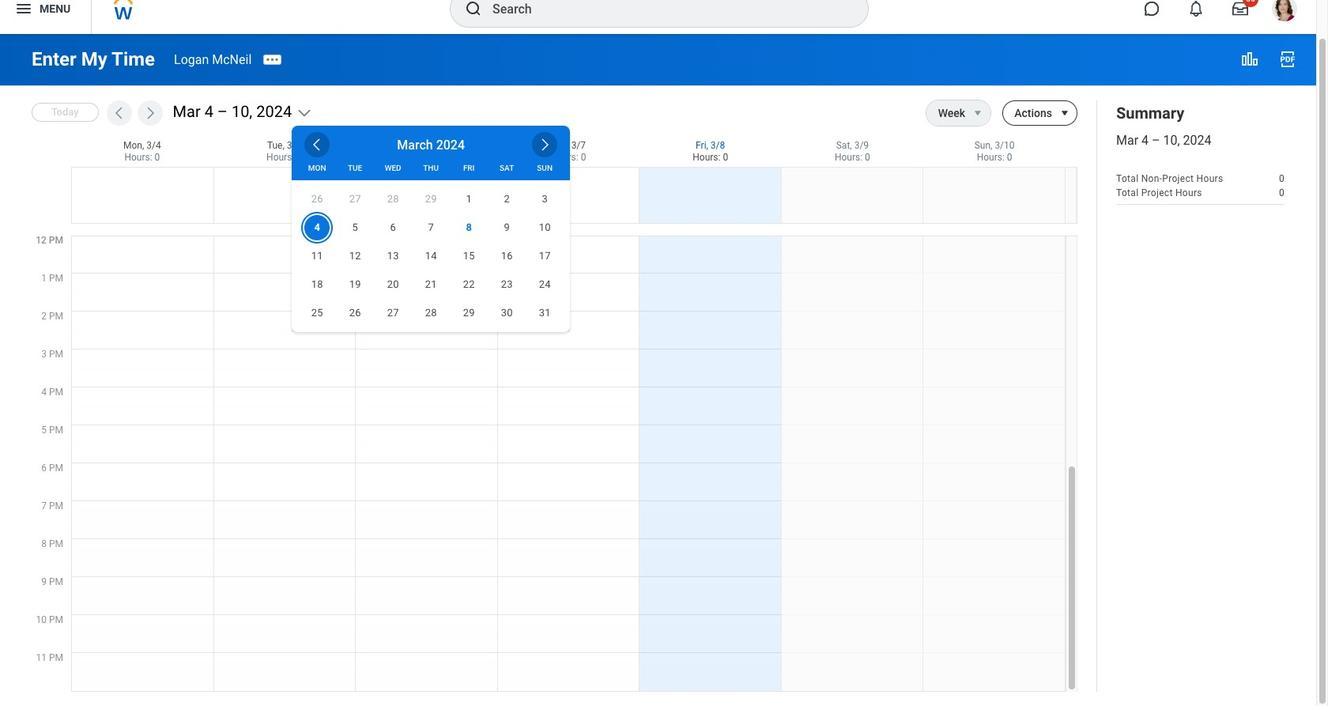 Task type: vqa. For each thing, say whether or not it's contained in the screenshot.
'Certifications'
no



Task type: locate. For each thing, give the bounding box(es) containing it.
hours: down tue, 3/5 at the top of the page
[[267, 152, 294, 163]]

28 up 6 button
[[387, 193, 399, 205]]

2 pm from the top
[[49, 273, 63, 284]]

hours down total non-project hours
[[1176, 188, 1202, 199]]

27 button
[[342, 187, 368, 212], [380, 300, 406, 326]]

7 pm from the top
[[49, 463, 63, 474]]

3 inside enter my time main content
[[41, 349, 47, 360]]

7 up 8 pm
[[41, 500, 47, 512]]

7 button
[[418, 215, 444, 240]]

5 for 5 pm
[[41, 425, 47, 436]]

0 vertical spatial chevron right image
[[142, 105, 158, 121]]

fri,
[[696, 140, 708, 151]]

11 inside button
[[311, 250, 323, 262]]

1 horizontal spatial 2
[[504, 193, 510, 205]]

hours: 0 down tue, 3/5 at the top of the page
[[267, 152, 302, 163]]

3 up 10 button
[[542, 193, 548, 205]]

2 for 2 pm
[[41, 311, 47, 322]]

0 horizontal spatial 12
[[36, 235, 47, 246]]

chevron right image inside march 2024 application
[[537, 137, 553, 153]]

2 hours: from the left
[[267, 152, 294, 163]]

2 inside button
[[504, 193, 510, 205]]

0 horizontal spatial chevron right image
[[142, 105, 158, 121]]

0 horizontal spatial 26 button
[[305, 187, 330, 212]]

total
[[1116, 173, 1139, 185], [1116, 188, 1139, 199]]

2 up 3 pm
[[41, 311, 47, 322]]

hours: 0 down mon, 3/4
[[124, 152, 160, 163]]

1 inside enter my time main content
[[41, 273, 47, 284]]

fri
[[463, 164, 475, 172]]

27 button down 20 button
[[380, 300, 406, 326]]

1 vertical spatial 2
[[41, 311, 47, 322]]

26
[[311, 193, 323, 205], [349, 307, 361, 319]]

0 vertical spatial 10
[[539, 222, 551, 233]]

28 button down 21 'button'
[[418, 300, 444, 326]]

1 horizontal spatial 7
[[428, 222, 434, 233]]

chevron right image up the 'sun'
[[537, 137, 553, 153]]

5 button
[[342, 215, 368, 240]]

10 for 10 pm
[[36, 614, 47, 625]]

5 hours: 0 from the left
[[693, 152, 728, 163]]

0 horizontal spatial 9
[[41, 576, 47, 587]]

29 down 22 button in the left top of the page
[[463, 307, 475, 319]]

24 button
[[532, 272, 558, 297]]

14
[[425, 250, 437, 262]]

27 down 20 button
[[387, 307, 399, 319]]

2024
[[256, 102, 292, 121], [1183, 133, 1212, 148], [436, 138, 465, 153]]

25 button
[[305, 300, 330, 326]]

0 horizontal spatial 2024
[[256, 102, 292, 121]]

pm up the 2 pm
[[49, 273, 63, 284]]

1 vertical spatial mar
[[1116, 133, 1139, 148]]

0 horizontal spatial –
[[217, 102, 228, 121]]

10 button
[[532, 215, 558, 240]]

summary
[[1116, 104, 1185, 123]]

5 pm from the top
[[49, 387, 63, 398]]

1 up 8 button
[[466, 193, 472, 205]]

pm up the 1 pm
[[49, 235, 63, 246]]

hours: 0 down fri, 3/8
[[693, 152, 728, 163]]

0 vertical spatial 7
[[428, 222, 434, 233]]

7 inside enter my time main content
[[41, 500, 47, 512]]

1 vertical spatial 28
[[425, 307, 437, 319]]

6 inside 6 button
[[390, 222, 396, 233]]

caret down image right the week
[[969, 107, 988, 119]]

3 pm from the top
[[49, 311, 63, 322]]

pm for 4 pm
[[49, 387, 63, 398]]

12 inside enter my time main content
[[36, 235, 47, 246]]

8 inside enter my time main content
[[41, 538, 47, 549]]

1 inside 1 button
[[466, 193, 472, 205]]

1 horizontal spatial 28
[[425, 307, 437, 319]]

2024 up total non-project hours
[[1183, 133, 1212, 148]]

12
[[36, 235, 47, 246], [349, 250, 361, 262]]

10 down 3 button at the left top
[[539, 222, 551, 233]]

6 pm from the top
[[49, 425, 63, 436]]

3/4
[[146, 140, 161, 151]]

9 inside enter my time main content
[[41, 576, 47, 587]]

wed, 3/6
[[408, 140, 445, 151]]

9 for 9 pm
[[41, 576, 47, 587]]

0 vertical spatial 9
[[504, 222, 510, 233]]

0 horizontal spatial 29
[[425, 193, 437, 205]]

17
[[539, 250, 551, 262]]

0 horizontal spatial 8
[[41, 538, 47, 549]]

pm for 2 pm
[[49, 311, 63, 322]]

6
[[390, 222, 396, 233], [41, 463, 47, 474]]

6 up 7 pm
[[41, 463, 47, 474]]

caret down image
[[969, 107, 988, 119], [1056, 107, 1074, 119]]

1 vertical spatial mar 4 – 10, 2024
[[1116, 133, 1212, 148]]

1 vertical spatial 11
[[36, 652, 47, 663]]

1 horizontal spatial 28 button
[[418, 300, 444, 326]]

pm for 6 pm
[[49, 463, 63, 474]]

0 vertical spatial 5
[[352, 222, 358, 233]]

sun,
[[975, 140, 993, 151]]

10, down mcneil
[[232, 102, 252, 121]]

0 horizontal spatial 3
[[41, 349, 47, 360]]

12 down 5 "button"
[[349, 250, 361, 262]]

1 horizontal spatial mar
[[1116, 133, 1139, 148]]

week button
[[926, 100, 965, 126]]

0 horizontal spatial 10
[[36, 614, 47, 625]]

0 vertical spatial 2
[[504, 193, 510, 205]]

1 button
[[456, 187, 482, 212]]

1 vertical spatial 5
[[41, 425, 47, 436]]

1 horizontal spatial 11
[[311, 250, 323, 262]]

20
[[387, 279, 399, 290]]

8 inside button
[[466, 222, 472, 233]]

4 hours: from the left
[[551, 152, 579, 163]]

search image
[[464, 0, 483, 18]]

pm down the 9 pm
[[49, 614, 63, 625]]

0 vertical spatial 26
[[311, 193, 323, 205]]

8 for 8
[[466, 222, 472, 233]]

1 horizontal spatial 9
[[504, 222, 510, 233]]

0 vertical spatial 12
[[36, 235, 47, 246]]

view related information image
[[1241, 50, 1259, 69]]

10, down summary
[[1163, 133, 1180, 148]]

28 button
[[380, 187, 406, 212], [418, 300, 444, 326]]

12 pm from the top
[[49, 652, 63, 663]]

6 inside enter my time main content
[[41, 463, 47, 474]]

hours: 0 down sat, 3/9
[[835, 152, 870, 163]]

0 vertical spatial total
[[1116, 173, 1139, 185]]

0 horizontal spatial 6
[[41, 463, 47, 474]]

0 horizontal spatial 28
[[387, 193, 399, 205]]

1 vertical spatial 29
[[463, 307, 475, 319]]

1 horizontal spatial 6
[[390, 222, 396, 233]]

4 inside 4 button
[[314, 222, 320, 233]]

hours: down wed, 3/6
[[409, 152, 436, 163]]

0 vertical spatial 27 button
[[342, 187, 368, 212]]

8
[[466, 222, 472, 233], [41, 538, 47, 549]]

hours: 0 down sun, 3/10
[[977, 152, 1012, 163]]

8 for 8 pm
[[41, 538, 47, 549]]

pm up 8 pm
[[49, 500, 63, 512]]

mar down logan
[[173, 102, 201, 121]]

caret down image right actions
[[1056, 107, 1074, 119]]

6 for 6
[[390, 222, 396, 233]]

0 vertical spatial 3
[[542, 193, 548, 205]]

mar 4 – 10, 2024
[[173, 102, 292, 121], [1116, 133, 1212, 148]]

1 horizontal spatial 2024
[[436, 138, 465, 153]]

0
[[155, 152, 160, 163], [297, 152, 302, 163], [439, 152, 444, 163], [581, 152, 586, 163], [723, 152, 728, 163], [865, 152, 870, 163], [1007, 152, 1012, 163], [1279, 173, 1285, 185], [1279, 188, 1285, 199]]

total down total non-project hours
[[1116, 188, 1139, 199]]

4 pm from the top
[[49, 349, 63, 360]]

mar 4 – 10, 2024 down summary
[[1116, 133, 1212, 148]]

pm down 8 pm
[[49, 576, 63, 587]]

1 horizontal spatial caret down image
[[1056, 107, 1074, 119]]

1 total from the top
[[1116, 173, 1139, 185]]

6 hours: from the left
[[835, 152, 863, 163]]

9
[[504, 222, 510, 233], [41, 576, 47, 587]]

1 horizontal spatial chevron right image
[[537, 137, 553, 153]]

3 inside button
[[542, 193, 548, 205]]

12 inside button
[[349, 250, 361, 262]]

20 button
[[380, 272, 406, 297]]

0 vertical spatial –
[[217, 102, 228, 121]]

5 pm
[[41, 425, 63, 436]]

1 vertical spatial –
[[1152, 133, 1160, 148]]

project up 'total project hours'
[[1162, 173, 1194, 185]]

29 for topmost 29 button
[[425, 193, 437, 205]]

pm down '4 pm'
[[49, 425, 63, 436]]

11 down 10 pm
[[36, 652, 47, 663]]

1 vertical spatial 12
[[349, 250, 361, 262]]

0 vertical spatial 10,
[[232, 102, 252, 121]]

5 down '4 pm'
[[41, 425, 47, 436]]

pm up 7 pm
[[49, 463, 63, 474]]

thu, 3/7
[[551, 140, 586, 151]]

3 button
[[532, 187, 558, 212]]

0 vertical spatial mar 4 – 10, 2024
[[173, 102, 292, 121]]

7 inside button
[[428, 222, 434, 233]]

hours: down "thu, 3/7" on the left top
[[551, 152, 579, 163]]

1 horizontal spatial 29
[[463, 307, 475, 319]]

29 button
[[418, 187, 444, 212], [456, 300, 482, 326]]

0 vertical spatial 6
[[390, 222, 396, 233]]

0 horizontal spatial 27
[[349, 193, 361, 205]]

9 up 10 pm
[[41, 576, 47, 587]]

0 horizontal spatial 2
[[41, 311, 47, 322]]

hours: down fri, 3/8
[[693, 152, 721, 163]]

0 horizontal spatial 1
[[41, 273, 47, 284]]

1 horizontal spatial 26
[[349, 307, 361, 319]]

1 vertical spatial 27
[[387, 307, 399, 319]]

29
[[425, 193, 437, 205], [463, 307, 475, 319]]

27 button up 5 "button"
[[342, 187, 368, 212]]

5 up 12 button
[[352, 222, 358, 233]]

11 pm
[[36, 652, 63, 663]]

5 inside 5 "button"
[[352, 222, 358, 233]]

1 vertical spatial 27 button
[[380, 300, 406, 326]]

total for total project hours
[[1116, 188, 1139, 199]]

total left "non-"
[[1116, 173, 1139, 185]]

0 vertical spatial 27
[[349, 193, 361, 205]]

hours: down sat, 3/9
[[835, 152, 863, 163]]

1 vertical spatial 10,
[[1163, 133, 1180, 148]]

3/10
[[995, 140, 1015, 151]]

10 inside enter my time main content
[[36, 614, 47, 625]]

1 caret down image from the left
[[969, 107, 988, 119]]

1 horizontal spatial 10
[[539, 222, 551, 233]]

11 down 4 button
[[311, 250, 323, 262]]

26 up 4 button
[[311, 193, 323, 205]]

0 horizontal spatial 7
[[41, 500, 47, 512]]

30 button
[[494, 300, 520, 326]]

0 horizontal spatial mar 4 – 10, 2024
[[173, 102, 292, 121]]

12 up the 1 pm
[[36, 235, 47, 246]]

3/7
[[571, 140, 586, 151]]

0 vertical spatial 29
[[425, 193, 437, 205]]

6 hours: 0 from the left
[[835, 152, 870, 163]]

hours: down mon, 3/4
[[124, 152, 152, 163]]

actions button
[[1003, 100, 1052, 126]]

26 button down 19 button
[[342, 300, 368, 326]]

7 hours: from the left
[[977, 152, 1005, 163]]

2 up 9 button at left
[[504, 193, 510, 205]]

1 horizontal spatial 3
[[542, 193, 548, 205]]

2024 left the "chevron down" icon
[[256, 102, 292, 121]]

8 up the 9 pm
[[41, 538, 47, 549]]

6 up 13
[[390, 222, 396, 233]]

9 for 9
[[504, 222, 510, 233]]

1 vertical spatial 7
[[41, 500, 47, 512]]

1 vertical spatial 8
[[41, 538, 47, 549]]

1 vertical spatial 26
[[349, 307, 361, 319]]

28 down 21 'button'
[[425, 307, 437, 319]]

1 horizontal spatial mar 4 – 10, 2024
[[1116, 133, 1212, 148]]

logan mcneil
[[174, 52, 252, 67]]

project down "non-"
[[1141, 188, 1173, 199]]

10 up 11 pm
[[36, 614, 47, 625]]

29 button up '7' button
[[418, 187, 444, 212]]

0 horizontal spatial 28 button
[[380, 187, 406, 212]]

27 up 5 "button"
[[349, 193, 361, 205]]

1 vertical spatial 29 button
[[456, 300, 482, 326]]

26 button up 4 button
[[305, 187, 330, 212]]

1 horizontal spatial 10,
[[1163, 133, 1180, 148]]

7 for 7
[[428, 222, 434, 233]]

8 down 1 button
[[466, 222, 472, 233]]

28 button up 6 button
[[380, 187, 406, 212]]

22
[[463, 279, 475, 290]]

mar 4 – 10, 2024 down mcneil
[[173, 102, 292, 121]]

2 caret down image from the left
[[1056, 107, 1074, 119]]

chevron right image
[[142, 105, 158, 121], [537, 137, 553, 153]]

total non-project hours
[[1116, 173, 1223, 185]]

29 button down 22 button in the left top of the page
[[456, 300, 482, 326]]

11 pm from the top
[[49, 614, 63, 625]]

march 2024
[[397, 138, 465, 153]]

8 pm from the top
[[49, 500, 63, 512]]

1 pm from the top
[[49, 235, 63, 246]]

1 horizontal spatial 26 button
[[342, 300, 368, 326]]

2024 up fri
[[436, 138, 465, 153]]

9 down 2 button
[[504, 222, 510, 233]]

pm for 3 pm
[[49, 349, 63, 360]]

hours: down sun, 3/10
[[977, 152, 1005, 163]]

26 down 19 button
[[349, 307, 361, 319]]

hours up 'total project hours'
[[1197, 173, 1223, 185]]

0 vertical spatial 26 button
[[305, 187, 330, 212]]

9 inside 9 button
[[504, 222, 510, 233]]

5 inside enter my time main content
[[41, 425, 47, 436]]

29 up '7' button
[[425, 193, 437, 205]]

1 vertical spatial chevron right image
[[537, 137, 553, 153]]

4
[[204, 102, 213, 121], [1142, 133, 1149, 148], [314, 222, 320, 233], [41, 387, 47, 398]]

3
[[542, 193, 548, 205], [41, 349, 47, 360]]

pm up the 9 pm
[[49, 538, 63, 549]]

0 vertical spatial mar
[[173, 102, 201, 121]]

pm up 5 pm
[[49, 387, 63, 398]]

2 inside enter my time main content
[[41, 311, 47, 322]]

0 horizontal spatial 11
[[36, 652, 47, 663]]

1 horizontal spatial –
[[1152, 133, 1160, 148]]

0 horizontal spatial caret down image
[[969, 107, 988, 119]]

13
[[387, 250, 399, 262]]

1 hours: 0 from the left
[[124, 152, 160, 163]]

4 up the 11 button
[[314, 222, 320, 233]]

0 horizontal spatial 5
[[41, 425, 47, 436]]

4 button
[[305, 215, 330, 240]]

wed,
[[408, 140, 428, 151]]

– down mcneil
[[217, 102, 228, 121]]

tue
[[348, 164, 362, 172]]

1 down 12 pm
[[41, 273, 47, 284]]

chevron right image right chevron left image
[[142, 105, 158, 121]]

6 for 6 pm
[[41, 463, 47, 474]]

0 vertical spatial 28 button
[[380, 187, 406, 212]]

0 vertical spatial 8
[[466, 222, 472, 233]]

9 pm from the top
[[49, 538, 63, 549]]

1
[[466, 193, 472, 205], [41, 273, 47, 284]]

1 horizontal spatial 5
[[352, 222, 358, 233]]

mar
[[173, 102, 201, 121], [1116, 133, 1139, 148]]

3 down the 2 pm
[[41, 349, 47, 360]]

9 pm
[[41, 576, 63, 587]]

10 pm from the top
[[49, 576, 63, 587]]

16 button
[[494, 244, 520, 269]]

10 inside button
[[539, 222, 551, 233]]

mar down summary
[[1116, 133, 1139, 148]]

pm down the 2 pm
[[49, 349, 63, 360]]

profile logan mcneil image
[[1272, 0, 1297, 25]]

hours: 0 down "thu, 3/7" on the left top
[[551, 152, 586, 163]]

– down summary
[[1152, 133, 1160, 148]]

pm down 10 pm
[[49, 652, 63, 663]]

10 pm
[[36, 614, 63, 625]]

1 horizontal spatial 8
[[466, 222, 472, 233]]

0 horizontal spatial 27 button
[[342, 187, 368, 212]]

hours
[[1197, 173, 1223, 185], [1176, 188, 1202, 199]]

total for total non-project hours
[[1116, 173, 1139, 185]]

1 vertical spatial total
[[1116, 188, 1139, 199]]

1 vertical spatial 26 button
[[342, 300, 368, 326]]

pm for 9 pm
[[49, 576, 63, 587]]

hours: 0 up thu
[[409, 152, 444, 163]]

1 horizontal spatial 1
[[466, 193, 472, 205]]

12 button
[[342, 244, 368, 269]]

7 up 14
[[428, 222, 434, 233]]

pm up 3 pm
[[49, 311, 63, 322]]

0 horizontal spatial 29 button
[[418, 187, 444, 212]]

0 vertical spatial 1
[[466, 193, 472, 205]]

4 down summary
[[1142, 133, 1149, 148]]

justify image
[[14, 0, 33, 18]]

10
[[539, 222, 551, 233], [36, 614, 47, 625]]

1 horizontal spatial 27
[[387, 307, 399, 319]]

11 inside enter my time main content
[[36, 652, 47, 663]]

0 vertical spatial project
[[1162, 173, 1194, 185]]

2 total from the top
[[1116, 188, 1139, 199]]

4 hours: 0 from the left
[[551, 152, 586, 163]]

10,
[[232, 102, 252, 121], [1163, 133, 1180, 148]]

2
[[504, 193, 510, 205], [41, 311, 47, 322]]



Task type: describe. For each thing, give the bounding box(es) containing it.
wed
[[385, 164, 401, 172]]

sun, 3/10
[[975, 140, 1015, 151]]

3/5
[[287, 140, 301, 151]]

4 pm
[[41, 387, 63, 398]]

3/8
[[711, 140, 725, 151]]

18 button
[[305, 272, 330, 297]]

view printable version (pdf) image
[[1278, 50, 1297, 69]]

3/6
[[431, 140, 445, 151]]

mcneil
[[212, 52, 252, 67]]

3 for 3
[[542, 193, 548, 205]]

chevron right image inside enter my time main content
[[142, 105, 158, 121]]

mon, 3/4
[[123, 140, 161, 151]]

logan
[[174, 52, 209, 67]]

11 for 11 pm
[[36, 652, 47, 663]]

2 button
[[494, 187, 520, 212]]

2024 inside application
[[436, 138, 465, 153]]

22 button
[[456, 272, 482, 297]]

3 pm
[[41, 349, 63, 360]]

7 pm
[[41, 500, 63, 512]]

16
[[501, 250, 513, 262]]

0 horizontal spatial 10,
[[232, 102, 252, 121]]

31 button
[[532, 300, 558, 326]]

4 down logan mcneil link
[[204, 102, 213, 121]]

1 for 1 pm
[[41, 273, 47, 284]]

3 hours: 0 from the left
[[409, 152, 444, 163]]

0 vertical spatial 28
[[387, 193, 399, 205]]

pm for 1 pm
[[49, 273, 63, 284]]

tue,
[[267, 140, 284, 151]]

5 hours: from the left
[[693, 152, 721, 163]]

4 up 5 pm
[[41, 387, 47, 398]]

15
[[463, 250, 475, 262]]

3 for 3 pm
[[41, 349, 47, 360]]

menu
[[40, 2, 71, 15]]

1 vertical spatial hours
[[1176, 188, 1202, 199]]

6 pm
[[41, 463, 63, 474]]

24
[[539, 279, 551, 290]]

time
[[112, 48, 155, 70]]

25
[[311, 307, 323, 319]]

1 horizontal spatial 27 button
[[380, 300, 406, 326]]

pm for 10 pm
[[49, 614, 63, 625]]

1 vertical spatial 28 button
[[418, 300, 444, 326]]

total project hours
[[1116, 188, 1202, 199]]

1 horizontal spatial 29 button
[[456, 300, 482, 326]]

2 pm
[[41, 311, 63, 322]]

19 button
[[342, 272, 368, 297]]

pm for 7 pm
[[49, 500, 63, 512]]

sun
[[537, 164, 553, 172]]

14 button
[[418, 244, 444, 269]]

1 for 1
[[466, 193, 472, 205]]

actions
[[1015, 107, 1052, 119]]

sat, 3/9
[[836, 140, 869, 151]]

inbox large image
[[1233, 1, 1248, 17]]

mon,
[[123, 140, 144, 151]]

today button
[[32, 103, 98, 122]]

thu
[[423, 164, 439, 172]]

11 button
[[305, 244, 330, 269]]

15 button
[[456, 244, 482, 269]]

week
[[938, 107, 965, 119]]

pm for 8 pm
[[49, 538, 63, 549]]

chevron left image
[[111, 105, 127, 121]]

10 for 10
[[539, 222, 551, 233]]

21
[[425, 279, 437, 290]]

menu button
[[0, 0, 91, 34]]

logan mcneil link
[[174, 52, 252, 67]]

27 for 27 button to the top
[[349, 193, 361, 205]]

tue, 3/5
[[267, 140, 301, 151]]

thu,
[[551, 140, 569, 151]]

3/9
[[854, 140, 869, 151]]

7 for 7 pm
[[41, 500, 47, 512]]

today
[[51, 106, 79, 118]]

march
[[397, 138, 433, 153]]

pm for 11 pm
[[49, 652, 63, 663]]

11 for 11
[[311, 250, 323, 262]]

2 horizontal spatial 2024
[[1183, 133, 1212, 148]]

pm for 5 pm
[[49, 425, 63, 436]]

chevron left image
[[309, 137, 325, 153]]

0 horizontal spatial 26
[[311, 193, 323, 205]]

9 button
[[494, 215, 520, 240]]

8 pm
[[41, 538, 63, 549]]

23
[[501, 279, 513, 290]]

7 hours: 0 from the left
[[977, 152, 1012, 163]]

sat
[[500, 164, 514, 172]]

Search Workday  search field
[[493, 0, 836, 26]]

21 button
[[418, 272, 444, 297]]

5 for 5
[[352, 222, 358, 233]]

notifications large image
[[1188, 1, 1204, 17]]

mon
[[308, 164, 326, 172]]

18
[[311, 279, 323, 290]]

march 2024 application
[[292, 126, 570, 332]]

caret down image for week
[[969, 107, 988, 119]]

23 button
[[494, 272, 520, 297]]

12 for 12 pm
[[36, 235, 47, 246]]

31
[[539, 307, 551, 319]]

2 hours: 0 from the left
[[267, 152, 302, 163]]

enter my time main content
[[0, 0, 1316, 706]]

1 hours: from the left
[[124, 152, 152, 163]]

27 for right 27 button
[[387, 307, 399, 319]]

1 vertical spatial project
[[1141, 188, 1173, 199]]

enter my time
[[32, 48, 155, 70]]

30
[[501, 307, 513, 319]]

chevron down image
[[297, 105, 312, 121]]

13 button
[[380, 244, 406, 269]]

0 horizontal spatial mar
[[173, 102, 201, 121]]

0 vertical spatial 29 button
[[418, 187, 444, 212]]

non-
[[1141, 173, 1162, 185]]

enter
[[32, 48, 77, 70]]

sat,
[[836, 140, 852, 151]]

12 pm
[[36, 235, 63, 246]]

3 hours: from the left
[[409, 152, 436, 163]]

8 button
[[456, 215, 482, 240]]

caret down image for actions
[[1056, 107, 1074, 119]]

12 for 12
[[349, 250, 361, 262]]

0 vertical spatial hours
[[1197, 173, 1223, 185]]

pm for 12 pm
[[49, 235, 63, 246]]

fri, 3/8
[[696, 140, 725, 151]]

my
[[81, 48, 107, 70]]

2 for 2
[[504, 193, 510, 205]]

19
[[349, 279, 361, 290]]

1 pm
[[41, 273, 63, 284]]

29 for the rightmost 29 button
[[463, 307, 475, 319]]

6 button
[[380, 215, 406, 240]]



